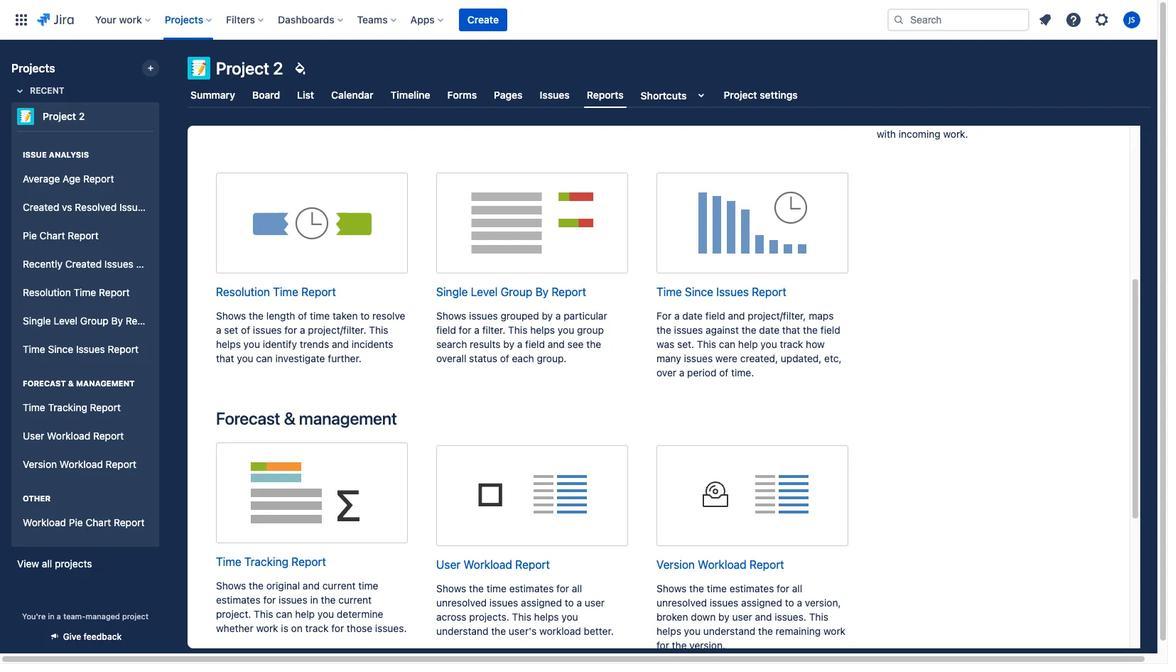 Task type: describe. For each thing, give the bounding box(es) containing it.
give feedback
[[63, 632, 122, 643]]

Search field
[[888, 8, 1030, 31]]

projects.
[[469, 611, 509, 623]]

can inside shows the original and current time estimates for issues in the current project. this can help you determine whether work is on track for those issues.
[[276, 608, 293, 620]]

field.
[[823, 85, 846, 97]]

this inside 'shows a pie chart of issues for a project/filter grouped by a specified field. this helps you see the breakdown of a set of issues, at a glance.'
[[657, 99, 676, 111]]

remaining
[[776, 625, 821, 637]]

issues inside shows the length of time taken to resolve a set of issues for a project/filter. this helps you identify trends and incidents that you can investigate further.
[[253, 324, 282, 336]]

estimates for user workload report
[[509, 582, 554, 595]]

1 horizontal spatial time since issues report link
[[657, 173, 849, 300]]

created vs resolved issues report link
[[17, 193, 182, 222]]

1 vertical spatial forecast
[[216, 408, 280, 428]]

management inside group
[[76, 379, 135, 388]]

managed
[[86, 612, 120, 621]]

taken
[[333, 310, 358, 322]]

field up against
[[706, 310, 725, 322]]

or
[[525, 114, 534, 126]]

workload up projects.
[[464, 558, 512, 571]]

shows for resolution time report
[[216, 310, 246, 322]]

recently created issues report
[[23, 258, 167, 270]]

field up the search
[[436, 324, 456, 336]]

report inside group
[[114, 516, 145, 529]]

pages link
[[491, 82, 526, 108]]

that inside the for a date field and project/filter, maps the issues against the date that the field was set. this can help you track how many issues were created, updated, etc, over a period of time.
[[782, 324, 801, 336]]

1 horizontal spatial group
[[501, 286, 533, 298]]

0 vertical spatial current
[[322, 580, 356, 592]]

timeline link
[[388, 82, 433, 108]]

and inside shows the number of issues created over a period of time for a project/filter, and how many were resolved. this helps you understand if your team is keeping up with incoming work.
[[1036, 85, 1053, 97]]

how inside shows the number of issues created over a period of time for a project/filter, and how many were resolved. this helps you understand if your team is keeping up with incoming work.
[[877, 99, 896, 111]]

workload up other
[[47, 430, 90, 442]]

particular
[[564, 310, 607, 322]]

number
[[927, 71, 963, 83]]

of inside maps created issues versus resolved issues over a period of time. this can help you understand whether your overall backlog is growing or shrinking.
[[531, 85, 540, 97]]

reports
[[587, 89, 624, 101]]

created,
[[740, 352, 778, 364]]

issues,
[[686, 114, 717, 126]]

for
[[657, 310, 672, 322]]

chart
[[714, 71, 738, 83]]

set inside 'shows a pie chart of issues for a project/filter grouped by a specified field. this helps you see the breakdown of a set of issues, at a glance.'
[[657, 114, 671, 126]]

view
[[17, 558, 39, 570]]

workload inside group
[[23, 516, 66, 529]]

1 horizontal spatial resolution time report link
[[216, 173, 408, 300]]

overall inside shows issues grouped by a particular field for a filter. this helps you group search results by a field and see the overall status of each group.
[[436, 352, 467, 364]]

and inside shows issues grouped by a particular field for a filter. this helps you group search results by a field and see the overall status of each group.
[[548, 338, 565, 350]]

0 vertical spatial by
[[536, 286, 549, 298]]

time. inside maps created issues versus resolved issues over a period of time. this can help you understand whether your overall backlog is growing or shrinking.
[[543, 85, 565, 97]]

length
[[266, 310, 295, 322]]

your work button
[[91, 8, 156, 31]]

work.
[[944, 128, 969, 140]]

was
[[657, 338, 675, 350]]

1 horizontal spatial user workload report
[[436, 558, 550, 571]]

your
[[95, 13, 116, 25]]

is for maps created issues versus resolved issues over a period of time. this can help you understand whether your overall backlog is growing or shrinking.
[[475, 114, 483, 126]]

shows the original and current time estimates for issues in the current project. this can help you determine whether work is on track for those issues.
[[216, 580, 407, 634]]

project 2 inside project 2 'link'
[[43, 110, 85, 122]]

track inside the for a date field and project/filter, maps the issues against the date that the field was set. this can help you track how many issues were created, updated, etc, over a period of time.
[[780, 338, 803, 350]]

see inside 'shows a pie chart of issues for a project/filter grouped by a specified field. this helps you see the breakdown of a set of issues, at a glance.'
[[726, 99, 742, 111]]

list link
[[294, 82, 317, 108]]

pie inside workload pie chart report link
[[69, 516, 83, 529]]

shortcuts
[[641, 89, 687, 101]]

1 horizontal spatial level
[[471, 286, 498, 298]]

over inside the for a date field and project/filter, maps the issues against the date that the field was set. this can help you track how many issues were created, updated, etc, over a period of time.
[[657, 367, 677, 379]]

1 horizontal spatial &
[[284, 408, 295, 428]]

issue analysis
[[23, 150, 89, 159]]

group
[[577, 324, 604, 336]]

pages
[[494, 89, 523, 101]]

0 horizontal spatial since
[[48, 343, 73, 355]]

maps
[[809, 310, 834, 322]]

issues inside 'shows a pie chart of issues for a project/filter grouped by a specified field. this helps you see the breakdown of a set of issues, at a glance.'
[[753, 71, 782, 83]]

and inside the for a date field and project/filter, maps the issues against the date that the field was set. this can help you track how many issues were created, updated, etc, over a period of time.
[[728, 310, 745, 322]]

tracking inside group
[[48, 401, 87, 413]]

2 inside project 2 'link'
[[79, 110, 85, 122]]

pie chart report link
[[17, 222, 154, 250]]

give
[[63, 632, 81, 643]]

1 horizontal spatial version workload report
[[657, 558, 785, 571]]

etc,
[[825, 352, 842, 364]]

1 horizontal spatial since
[[685, 286, 714, 298]]

this inside shows issues grouped by a particular field for a filter. this helps you group search results by a field and see the overall status of each group.
[[508, 324, 528, 336]]

1 vertical spatial in
[[48, 612, 55, 621]]

many inside shows the number of issues created over a period of time for a project/filter, and how many were resolved. this helps you understand if your team is keeping up with incoming work.
[[899, 99, 923, 111]]

0 horizontal spatial version workload report link
[[17, 451, 154, 479]]

results
[[470, 338, 501, 350]]

summary
[[190, 89, 235, 101]]

for inside shows the number of issues created over a period of time for a project/filter, and how many were resolved. this helps you understand if your team is keeping up with incoming work.
[[952, 85, 965, 97]]

calendar link
[[328, 82, 376, 108]]

projects button
[[160, 8, 218, 31]]

1 horizontal spatial time tracking report
[[216, 556, 326, 568]]

0 vertical spatial version
[[23, 458, 57, 470]]

your inside shows the number of issues created over a period of time for a project/filter, and how many were resolved. this helps you understand if your team is keeping up with incoming work.
[[941, 114, 961, 126]]

1 horizontal spatial 2
[[273, 58, 283, 78]]

0 horizontal spatial user workload report link
[[17, 422, 154, 451]]

1 vertical spatial current
[[339, 594, 372, 606]]

1 vertical spatial version
[[657, 558, 695, 571]]

1 vertical spatial tracking
[[244, 556, 289, 568]]

1 horizontal spatial project 2
[[216, 58, 283, 78]]

can inside shows the length of time taken to resolve a set of issues for a project/filter. this helps you identify trends and incidents that you can investigate further.
[[256, 352, 273, 364]]

1 vertical spatial forecast & management
[[216, 408, 397, 428]]

shows for user workload report
[[436, 582, 467, 595]]

0 vertical spatial single
[[436, 286, 468, 298]]

project/filter, inside shows the number of issues created over a period of time for a project/filter, and how many were resolved. this helps you understand if your team is keeping up with incoming work.
[[975, 85, 1034, 97]]

help inside shows the original and current time estimates for issues in the current project. this can help you determine whether work is on track for those issues.
[[295, 608, 315, 620]]

1 horizontal spatial version workload report link
[[657, 445, 849, 573]]

specified
[[779, 85, 821, 97]]

shrinking.
[[537, 114, 582, 126]]

settings image
[[1094, 11, 1111, 28]]

user's
[[509, 625, 537, 637]]

recently created issues report link
[[17, 250, 167, 279]]

workload up the down
[[698, 558, 747, 571]]

1 vertical spatial by
[[111, 315, 123, 327]]

board
[[252, 89, 280, 101]]

appswitcher icon image
[[13, 11, 30, 28]]

user inside shows the time estimates for all unresolved issues assigned to a version, broken down by user and issues. this helps you understand the remaining work for the version.
[[732, 611, 753, 623]]

1 vertical spatial project
[[724, 89, 757, 101]]

by up each
[[503, 338, 515, 350]]

recent
[[30, 85, 64, 96]]

each
[[512, 352, 534, 364]]

if
[[932, 114, 938, 126]]

1 vertical spatial single level group by report link
[[17, 307, 156, 335]]

time inside shows the length of time taken to resolve a set of issues for a project/filter. this helps you identify trends and incidents that you can investigate further.
[[310, 310, 330, 322]]

how inside the for a date field and project/filter, maps the issues against the date that the field was set. this can help you track how many issues were created, updated, etc, over a period of time.
[[806, 338, 825, 350]]

set inside shows the length of time taken to resolve a set of issues for a project/filter. this helps you identify trends and incidents that you can investigate further.
[[224, 324, 238, 336]]

issues inside shows the number of issues created over a period of time for a project/filter, and how many were resolved. this helps you understand if your team is keeping up with incoming work.
[[977, 71, 1006, 83]]

this inside shows the number of issues created over a period of time for a project/filter, and how many were resolved. this helps you understand if your team is keeping up with incoming work.
[[996, 99, 1015, 111]]

project.
[[216, 608, 251, 620]]

project
[[122, 612, 148, 621]]

you inside the for a date field and project/filter, maps the issues against the date that the field was set. this can help you track how many issues were created, updated, etc, over a period of time.
[[761, 338, 777, 350]]

by left particular
[[542, 310, 553, 322]]

group inside group
[[80, 315, 109, 327]]

understand inside shows the time estimates for all unresolved issues assigned to a version, broken down by user and issues. this helps you understand the remaining work for the version.
[[704, 625, 756, 637]]

1 vertical spatial time since issues report link
[[17, 335, 154, 364]]

help inside maps created issues versus resolved issues over a period of time. this can help you understand whether your overall backlog is growing or shrinking.
[[436, 99, 456, 111]]

teams button
[[353, 8, 402, 31]]

shows the time estimates for all unresolved issues assigned to a user across projects. this helps you understand the user's workload better.
[[436, 582, 614, 637]]

you inside 'shows a pie chart of issues for a project/filter grouped by a specified field. this helps you see the breakdown of a set of issues, at a glance.'
[[706, 99, 723, 111]]

projects
[[55, 558, 92, 570]]

issues down the maps at the top of the page
[[436, 85, 465, 97]]

assigned for user workload report
[[521, 597, 562, 609]]

this inside shows the time estimates for all unresolved issues assigned to a user across projects. this helps you understand the user's workload better.
[[512, 611, 532, 623]]

1 group from the top
[[17, 131, 182, 546]]

you inside shows the time estimates for all unresolved issues assigned to a user across projects. this helps you understand the user's workload better.
[[562, 611, 578, 623]]

1 vertical spatial single
[[23, 315, 51, 327]]

project/filter
[[657, 85, 713, 97]]

issues. inside shows the time estimates for all unresolved issues assigned to a version, broken down by user and issues. this helps you understand the remaining work for the version.
[[775, 611, 807, 623]]

0 horizontal spatial all
[[42, 558, 52, 570]]

0 horizontal spatial single level group by report
[[23, 315, 156, 327]]

understand inside maps created issues versus resolved issues over a period of time. this can help you understand whether your overall backlog is growing or shrinking.
[[478, 99, 530, 111]]

field down "maps"
[[821, 324, 841, 336]]

broken
[[657, 611, 688, 623]]

1 vertical spatial date
[[759, 324, 780, 336]]

0 horizontal spatial date
[[683, 310, 703, 322]]

0 vertical spatial single level group by report
[[436, 286, 586, 298]]

this inside shows the original and current time estimates for issues in the current project. this can help you determine whether work is on track for those issues.
[[254, 608, 273, 620]]

view all projects link
[[11, 552, 159, 577]]

all for user
[[572, 582, 582, 595]]

time. inside the for a date field and project/filter, maps the issues against the date that the field was set. this can help you track how many issues were created, updated, etc, over a period of time.
[[731, 367, 754, 379]]

grouped inside 'shows a pie chart of issues for a project/filter grouped by a specified field. this helps you see the breakdown of a set of issues, at a glance.'
[[716, 85, 754, 97]]

timeline
[[391, 89, 430, 101]]

issues link
[[537, 82, 573, 108]]

1 vertical spatial time tracking report link
[[216, 443, 408, 570]]

project settings
[[724, 89, 798, 101]]

were inside the for a date field and project/filter, maps the issues against the date that the field was set. this can help you track how many issues were created, updated, etc, over a period of time.
[[716, 352, 738, 364]]

period for created
[[499, 85, 528, 97]]

understand inside shows the time estimates for all unresolved issues assigned to a user across projects. this helps you understand the user's workload better.
[[436, 625, 489, 637]]

overall inside maps created issues versus resolved issues over a period of time. this can help you understand whether your overall backlog is growing or shrinking.
[[596, 99, 626, 111]]

shows for version workload report
[[657, 582, 687, 595]]

set.
[[677, 338, 694, 350]]

helps inside shows the time estimates for all unresolved issues assigned to a user across projects. this helps you understand the user's workload better.
[[534, 611, 559, 623]]

1 horizontal spatial user workload report link
[[436, 445, 628, 573]]

group.
[[537, 352, 567, 364]]

forecast & management inside group
[[23, 379, 135, 388]]

were inside shows the number of issues created over a period of time for a project/filter, and how many were resolved. this helps you understand if your team is keeping up with incoming work.
[[926, 99, 948, 111]]

helps inside 'shows a pie chart of issues for a project/filter grouped by a specified field. this helps you see the breakdown of a set of issues, at a glance.'
[[679, 99, 704, 111]]

dashboards button
[[274, 8, 349, 31]]

shortcuts button
[[638, 82, 713, 108]]

can inside the for a date field and project/filter, maps the issues against the date that the field was set. this can help you track how many issues were created, updated, etc, over a period of time.
[[719, 338, 736, 350]]

collapse recent projects image
[[11, 82, 28, 100]]

updated,
[[781, 352, 822, 364]]

maps
[[436, 71, 461, 83]]

issue
[[23, 150, 47, 159]]

help inside the for a date field and project/filter, maps the issues against the date that the field was set. this can help you track how many issues were created, updated, etc, over a period of time.
[[738, 338, 758, 350]]

created inside maps created issues versus resolved issues over a period of time. this can help you understand whether your overall backlog is growing or shrinking.
[[464, 71, 499, 83]]

understand inside shows the number of issues created over a period of time for a project/filter, and how many were resolved. this helps you understand if your team is keeping up with incoming work.
[[877, 114, 929, 126]]

age
[[63, 172, 80, 185]]

you inside shows the original and current time estimates for issues in the current project. this can help you determine whether work is on track for those issues.
[[318, 608, 334, 620]]

better.
[[584, 625, 614, 637]]

you inside shows the time estimates for all unresolved issues assigned to a version, broken down by user and issues. this helps you understand the remaining work for the version.
[[684, 625, 701, 637]]

primary element
[[9, 0, 888, 39]]

investigate
[[275, 352, 325, 364]]

search image
[[893, 14, 905, 25]]

shows inside shows the number of issues created over a period of time for a project/filter, and how many were resolved. this helps you understand if your team is keeping up with incoming work.
[[877, 71, 907, 83]]

version,
[[805, 597, 841, 609]]

time inside shows the number of issues created over a period of time for a project/filter, and how many were resolved. this helps you understand if your team is keeping up with incoming work.
[[929, 85, 949, 97]]

for left those
[[331, 622, 344, 634]]

time inside shows the time estimates for all unresolved issues assigned to a version, broken down by user and issues. this helps you understand the remaining work for the version.
[[707, 582, 727, 595]]

1 vertical spatial user
[[436, 558, 461, 571]]

give feedback button
[[40, 625, 130, 649]]

user inside shows the time estimates for all unresolved issues assigned to a user across projects. this helps you understand the user's workload better.
[[585, 597, 605, 609]]

calendar
[[331, 89, 374, 101]]

unresolved for version
[[657, 597, 707, 609]]

0 vertical spatial project
[[216, 58, 269, 78]]

issues down set.
[[684, 352, 713, 364]]

period inside the for a date field and project/filter, maps the issues against the date that the field was set. this can help you track how many issues were created, updated, etc, over a period of time.
[[687, 367, 717, 379]]

& inside group
[[68, 379, 74, 388]]

0 horizontal spatial resolution time report link
[[17, 279, 154, 307]]

against
[[706, 324, 739, 336]]

summary link
[[188, 82, 238, 108]]

user inside group
[[23, 430, 44, 442]]

growing
[[486, 114, 522, 126]]

dashboards
[[278, 13, 335, 25]]

you're in a team-managed project
[[22, 612, 148, 621]]

0 horizontal spatial time since issues report
[[23, 343, 139, 355]]

search
[[436, 338, 467, 350]]

status
[[469, 352, 497, 364]]

1 horizontal spatial resolution
[[216, 286, 270, 298]]

for a date field and project/filter, maps the issues against the date that the field was set. this can help you track how many issues were created, updated, etc, over a period of time.
[[657, 310, 842, 379]]

shows issues grouped by a particular field for a filter. this helps you group search results by a field and see the overall status of each group.
[[436, 310, 607, 364]]

for inside shows issues grouped by a particular field for a filter. this helps you group search results by a field and see the overall status of each group.
[[459, 324, 472, 336]]

0 vertical spatial time tracking report
[[23, 401, 121, 413]]

created inside shows the number of issues created over a period of time for a project/filter, and how many were resolved. this helps you understand if your team is keeping up with incoming work.
[[1009, 71, 1044, 83]]

workload pie chart report
[[23, 516, 145, 529]]



Task type: vqa. For each thing, say whether or not it's contained in the screenshot.
Give
yes



Task type: locate. For each thing, give the bounding box(es) containing it.
0 horizontal spatial forecast
[[23, 379, 66, 388]]

1 horizontal spatial single level group by report
[[436, 286, 586, 298]]

all up workload
[[572, 582, 582, 595]]

issues.
[[775, 611, 807, 623], [375, 622, 407, 634]]

work inside shows the original and current time estimates for issues in the current project. this can help you determine whether work is on track for those issues.
[[256, 622, 278, 634]]

0 vertical spatial projects
[[165, 13, 203, 25]]

1 vertical spatial project/filter,
[[748, 310, 806, 322]]

projects inside dropdown button
[[165, 13, 203, 25]]

this right filter.
[[508, 324, 528, 336]]

time.
[[543, 85, 565, 97], [731, 367, 754, 379]]

0 vertical spatial management
[[76, 379, 135, 388]]

version
[[23, 458, 57, 470], [657, 558, 695, 571]]

level up filter.
[[471, 286, 498, 298]]

work right your
[[119, 13, 142, 25]]

by
[[536, 286, 549, 298], [111, 315, 123, 327]]

field up each
[[525, 338, 545, 350]]

estimates inside shows the original and current time estimates for issues in the current project. this can help you determine whether work is on track for those issues.
[[216, 594, 261, 606]]

of
[[741, 71, 750, 83], [965, 71, 975, 83], [531, 85, 540, 97], [917, 85, 926, 97], [815, 99, 824, 111], [674, 114, 683, 126], [298, 310, 307, 322], [241, 324, 250, 336], [500, 352, 509, 364], [719, 367, 729, 379]]

1 vertical spatial user
[[732, 611, 753, 623]]

you up created,
[[761, 338, 777, 350]]

banner containing your work
[[0, 0, 1158, 40]]

project down the 'recent'
[[43, 110, 76, 122]]

1 vertical spatial how
[[806, 338, 825, 350]]

shows up project/filter on the right top
[[657, 71, 687, 83]]

for
[[784, 71, 797, 83], [952, 85, 965, 97], [285, 324, 297, 336], [459, 324, 472, 336], [557, 582, 569, 595], [777, 582, 790, 595], [263, 594, 276, 606], [331, 622, 344, 634], [657, 639, 669, 651]]

identify
[[263, 338, 297, 350]]

chart inside the pie chart report link
[[40, 229, 65, 241]]

this down resolved
[[568, 85, 588, 97]]

resolved.
[[951, 99, 993, 111]]

0 horizontal spatial whether
[[216, 622, 254, 634]]

that inside shows the length of time taken to resolve a set of issues for a project/filter. this helps you identify trends and incidents that you can investigate further.
[[216, 352, 234, 364]]

0 horizontal spatial created
[[23, 201, 59, 213]]

shows for single level group by report
[[436, 310, 467, 322]]

created inside recently created issues report link
[[65, 258, 102, 270]]

period inside maps created issues versus resolved issues over a period of time. this can help you understand whether your overall backlog is growing or shrinking.
[[499, 85, 528, 97]]

current
[[322, 580, 356, 592], [339, 594, 372, 606]]

issues up set.
[[674, 324, 703, 336]]

the inside 'shows a pie chart of issues for a project/filter grouped by a specified field. this helps you see the breakdown of a set of issues, at a glance.'
[[745, 99, 759, 111]]

pie inside the pie chart report link
[[23, 229, 37, 241]]

apps button
[[406, 8, 449, 31]]

you up workload
[[562, 611, 578, 623]]

0 horizontal spatial project/filter,
[[748, 310, 806, 322]]

shows for time tracking report
[[216, 580, 246, 592]]

issues. up 'remaining'
[[775, 611, 807, 623]]

1 horizontal spatial created
[[1009, 71, 1044, 83]]

user workload report inside group
[[23, 430, 124, 442]]

1 horizontal spatial estimates
[[509, 582, 554, 595]]

1 unresolved from the left
[[436, 597, 487, 609]]

by right the down
[[719, 611, 730, 623]]

0 horizontal spatial resolution time report
[[23, 286, 130, 298]]

shows inside 'shows a pie chart of issues for a project/filter grouped by a specified field. this helps you see the breakdown of a set of issues, at a glance.'
[[657, 71, 687, 83]]

all inside shows the time estimates for all unresolved issues assigned to a version, broken down by user and issues. this helps you understand the remaining work for the version.
[[792, 582, 803, 595]]

track
[[780, 338, 803, 350], [305, 622, 329, 634]]

for up the search
[[459, 324, 472, 336]]

0 horizontal spatial set
[[224, 324, 238, 336]]

0 horizontal spatial management
[[76, 379, 135, 388]]

resolution up length
[[216, 286, 270, 298]]

1 vertical spatial 2
[[79, 110, 85, 122]]

1 horizontal spatial grouped
[[716, 85, 754, 97]]

2 up analysis
[[79, 110, 85, 122]]

0 horizontal spatial time since issues report link
[[17, 335, 154, 364]]

workload pie chart report group
[[17, 479, 154, 542]]

0 vertical spatial tracking
[[48, 401, 87, 413]]

0 horizontal spatial many
[[657, 352, 681, 364]]

0 vertical spatial &
[[68, 379, 74, 388]]

you inside shows issues grouped by a particular field for a filter. this helps you group search results by a field and see the overall status of each group.
[[558, 324, 574, 336]]

shows inside shows the time estimates for all unresolved issues assigned to a user across projects. this helps you understand the user's workload better.
[[436, 582, 467, 595]]

1 horizontal spatial help
[[436, 99, 456, 111]]

version.
[[690, 639, 726, 651]]

this down project/filter on the right top
[[657, 99, 676, 111]]

0 vertical spatial time since issues report link
[[657, 173, 849, 300]]

time tracking report
[[23, 401, 121, 413], [216, 556, 326, 568]]

view all projects
[[17, 558, 92, 570]]

1 horizontal spatial how
[[877, 99, 896, 111]]

workload
[[540, 625, 581, 637]]

overall
[[596, 99, 626, 111], [436, 352, 467, 364]]

create button
[[459, 8, 507, 31]]

time tracking report link
[[17, 394, 154, 422], [216, 443, 408, 570]]

project down chart
[[724, 89, 757, 101]]

help up on
[[295, 608, 315, 620]]

assigned for version workload report
[[741, 597, 783, 609]]

1 vertical spatial help
[[738, 338, 758, 350]]

projects left filters
[[165, 13, 203, 25]]

a inside shows the time estimates for all unresolved issues assigned to a user across projects. this helps you understand the user's workload better.
[[577, 597, 582, 609]]

shows the number of issues created over a period of time for a project/filter, and how many were resolved. this helps you understand if your team is keeping up with incoming work.
[[877, 71, 1066, 140]]

this right the project.
[[254, 608, 273, 620]]

project inside 'link'
[[43, 110, 76, 122]]

0 vertical spatial that
[[782, 324, 801, 336]]

the inside shows the length of time taken to resolve a set of issues for a project/filter. this helps you identify trends and incidents that you can investigate further.
[[249, 310, 264, 322]]

whether down the project.
[[216, 622, 254, 634]]

all up 'remaining'
[[792, 582, 803, 595]]

pie
[[23, 229, 37, 241], [69, 516, 83, 529]]

helps inside shows issues grouped by a particular field for a filter. this helps you group search results by a field and see the overall status of each group.
[[530, 324, 555, 336]]

resolved
[[566, 71, 605, 83]]

project 2 down the 'recent'
[[43, 110, 85, 122]]

1 horizontal spatial version
[[657, 558, 695, 571]]

resolved
[[75, 201, 117, 213]]

and right original
[[303, 580, 320, 592]]

2 horizontal spatial all
[[792, 582, 803, 595]]

you down particular
[[558, 324, 574, 336]]

1 horizontal spatial your
[[941, 114, 961, 126]]

understand down "across"
[[436, 625, 489, 637]]

apps
[[411, 13, 435, 25]]

notifications image
[[1037, 11, 1054, 28]]

2 horizontal spatial to
[[785, 597, 794, 609]]

the inside shows the number of issues created over a period of time for a project/filter, and how many were resolved. this helps you understand if your team is keeping up with incoming work.
[[910, 71, 925, 83]]

versus
[[533, 71, 564, 83]]

this
[[568, 85, 588, 97], [657, 99, 676, 111], [996, 99, 1015, 111], [369, 324, 388, 336], [508, 324, 528, 336], [697, 338, 717, 350], [254, 608, 273, 620], [512, 611, 532, 623], [809, 611, 829, 623]]

for inside 'shows a pie chart of issues for a project/filter grouped by a specified field. this helps you see the breakdown of a set of issues, at a glance.'
[[784, 71, 797, 83]]

over inside shows the number of issues created over a period of time for a project/filter, and how many were resolved. this helps you understand if your team is keeping up with incoming work.
[[1046, 71, 1066, 83]]

you left identify
[[244, 338, 260, 350]]

work down version,
[[824, 625, 846, 637]]

issues inside shows the original and current time estimates for issues in the current project. this can help you determine whether work is on track for those issues.
[[279, 594, 308, 606]]

version workload report
[[23, 458, 137, 470], [657, 558, 785, 571]]

1 created from the left
[[464, 71, 499, 83]]

your profile and settings image
[[1124, 11, 1141, 28]]

2 assigned from the left
[[741, 597, 783, 609]]

in
[[310, 594, 318, 606], [48, 612, 55, 621]]

helps down broken
[[657, 625, 682, 637]]

see inside shows issues grouped by a particular field for a filter. this helps you group search results by a field and see the overall status of each group.
[[568, 338, 584, 350]]

0 horizontal spatial track
[[305, 622, 329, 634]]

group
[[17, 131, 182, 546], [17, 135, 182, 368], [17, 364, 154, 483]]

time inside shows the time estimates for all unresolved issues assigned to a user across projects. this helps you understand the user's workload better.
[[487, 582, 507, 595]]

estimates for version workload report
[[730, 582, 774, 595]]

1 horizontal spatial resolution time report
[[216, 286, 336, 298]]

this up incidents
[[369, 324, 388, 336]]

is for shows the original and current time estimates for issues in the current project. this can help you determine whether work is on track for those issues.
[[281, 622, 289, 634]]

is inside shows the original and current time estimates for issues in the current project. this can help you determine whether work is on track for those issues.
[[281, 622, 289, 634]]

see down group
[[568, 338, 584, 350]]

understand up with
[[877, 114, 929, 126]]

the inside shows issues grouped by a particular field for a filter. this helps you group search results by a field and see the overall status of each group.
[[587, 338, 601, 350]]

0 vertical spatial user
[[23, 430, 44, 442]]

0 vertical spatial help
[[436, 99, 456, 111]]

project/filter, left "maps"
[[748, 310, 806, 322]]

2
[[273, 58, 283, 78], [79, 110, 85, 122]]

3 group from the top
[[17, 364, 154, 483]]

estimates
[[509, 582, 554, 595], [730, 582, 774, 595], [216, 594, 261, 606]]

1 horizontal spatial track
[[780, 338, 803, 350]]

this inside shows the length of time taken to resolve a set of issues for a project/filter. this helps you identify trends and incidents that you can investigate further.
[[369, 324, 388, 336]]

0 vertical spatial version workload report
[[23, 458, 137, 470]]

period up with
[[885, 85, 915, 97]]

tab list containing reports
[[179, 82, 1160, 108]]

issues down original
[[279, 594, 308, 606]]

time up determine in the left bottom of the page
[[358, 580, 378, 592]]

you're
[[22, 612, 46, 621]]

0 horizontal spatial pie
[[23, 229, 37, 241]]

and up up
[[1036, 85, 1053, 97]]

track inside shows the original and current time estimates for issues in the current project. this can help you determine whether work is on track for those issues.
[[305, 622, 329, 634]]

2 horizontal spatial is
[[989, 114, 997, 126]]

0 vertical spatial time.
[[543, 85, 565, 97]]

this right set.
[[697, 338, 717, 350]]

tab list
[[179, 82, 1160, 108]]

to right the taken
[[361, 310, 370, 322]]

&
[[68, 379, 74, 388], [284, 408, 295, 428]]

help image
[[1065, 11, 1082, 28]]

create project image
[[145, 63, 156, 74]]

a inside maps created issues versus resolved issues over a period of time. this can help you understand whether your overall backlog is growing or shrinking.
[[491, 85, 496, 97]]

can up on
[[276, 608, 293, 620]]

in inside shows the original and current time estimates for issues in the current project. this can help you determine whether work is on track for those issues.
[[310, 594, 318, 606]]

overall down resolved
[[596, 99, 626, 111]]

assigned up workload
[[521, 597, 562, 609]]

this up user's
[[512, 611, 532, 623]]

resolution time report link
[[216, 173, 408, 300], [17, 279, 154, 307]]

0 vertical spatial user
[[585, 597, 605, 609]]

grouped inside shows issues grouped by a particular field for a filter. this helps you group search results by a field and see the overall status of each group.
[[501, 310, 539, 322]]

you left investigate
[[237, 352, 253, 364]]

analysis
[[49, 150, 89, 159]]

1 vertical spatial time since issues report
[[23, 343, 139, 355]]

understand up version.
[[704, 625, 756, 637]]

over for and
[[1046, 71, 1066, 83]]

1 horizontal spatial see
[[726, 99, 742, 111]]

1 vertical spatial projects
[[11, 62, 55, 75]]

for inside shows the length of time taken to resolve a set of issues for a project/filter. this helps you identify trends and incidents that you can investigate further.
[[285, 324, 297, 336]]

issues inside shows the time estimates for all unresolved issues assigned to a version, broken down by user and issues. this helps you understand the remaining work for the version.
[[710, 597, 739, 609]]

trends
[[300, 338, 329, 350]]

how up "updated,"
[[806, 338, 825, 350]]

0 horizontal spatial to
[[361, 310, 370, 322]]

can down resolved
[[590, 85, 607, 97]]

for down broken
[[657, 639, 669, 651]]

feedback
[[84, 632, 122, 643]]

estimates inside shows the time estimates for all unresolved issues assigned to a user across projects. this helps you understand the user's workload better.
[[509, 582, 554, 595]]

shows a pie chart of issues for a project/filter grouped by a specified field. this helps you see the breakdown of a set of issues, at a glance.
[[657, 71, 846, 126]]

0 horizontal spatial estimates
[[216, 594, 261, 606]]

2 unresolved from the left
[[657, 597, 707, 609]]

issues up pages
[[502, 71, 531, 83]]

you up up
[[1045, 99, 1062, 111]]

project 2
[[216, 58, 283, 78], [43, 110, 85, 122]]

forms
[[447, 89, 477, 101]]

backlog
[[436, 114, 473, 126]]

resolution time report down recently created issues report link
[[23, 286, 130, 298]]

0 vertical spatial 2
[[273, 58, 283, 78]]

filters button
[[222, 8, 269, 31]]

0 horizontal spatial project
[[43, 110, 76, 122]]

single level group by report link
[[436, 173, 628, 300], [17, 307, 156, 335]]

and inside shows the time estimates for all unresolved issues assigned to a version, broken down by user and issues. this helps you understand the remaining work for the version.
[[755, 611, 772, 623]]

1 horizontal spatial issues.
[[775, 611, 807, 623]]

time inside shows the original and current time estimates for issues in the current project. this can help you determine whether work is on track for those issues.
[[358, 580, 378, 592]]

all right view
[[42, 558, 52, 570]]

and inside shows the length of time taken to resolve a set of issues for a project/filter. this helps you identify trends and incidents that you can investigate further.
[[332, 338, 349, 350]]

set background color image
[[292, 60, 309, 77]]

add to starred image
[[155, 108, 172, 125]]

1 horizontal spatial forecast
[[216, 408, 280, 428]]

project/filter,
[[975, 85, 1034, 97], [748, 310, 806, 322]]

issues up project settings
[[753, 71, 782, 83]]

team-
[[63, 612, 86, 621]]

0 vertical spatial time since issues report
[[657, 286, 787, 298]]

0 vertical spatial your
[[573, 99, 593, 111]]

glance.
[[740, 114, 773, 126]]

helps down project/filter on the right top
[[679, 99, 704, 111]]

see up at
[[726, 99, 742, 111]]

0 horizontal spatial overall
[[436, 352, 467, 364]]

banner
[[0, 0, 1158, 40]]

helps left identify
[[216, 338, 241, 350]]

further.
[[328, 352, 362, 364]]

for inside shows the time estimates for all unresolved issues assigned to a user across projects. this helps you understand the user's workload better.
[[557, 582, 569, 595]]

2 vertical spatial help
[[295, 608, 315, 620]]

0 vertical spatial project 2
[[216, 58, 283, 78]]

your work
[[95, 13, 142, 25]]

to inside shows the time estimates for all unresolved issues assigned to a user across projects. this helps you understand the user's workload better.
[[565, 597, 574, 609]]

helps inside shows the time estimates for all unresolved issues assigned to a version, broken down by user and issues. this helps you understand the remaining work for the version.
[[657, 625, 682, 637]]

projects up the 'recent'
[[11, 62, 55, 75]]

workload up workload pie chart report group
[[60, 458, 103, 470]]

all for version
[[792, 582, 803, 595]]

many inside the for a date field and project/filter, maps the issues against the date that the field was set. this can help you track how many issues were created, updated, etc, over a period of time.
[[657, 352, 681, 364]]

resolve
[[372, 310, 406, 322]]

on
[[291, 622, 303, 634]]

0 horizontal spatial unresolved
[[436, 597, 487, 609]]

over left pages
[[468, 85, 488, 97]]

1 horizontal spatial time.
[[731, 367, 754, 379]]

0 vertical spatial single level group by report link
[[436, 173, 628, 300]]

tracking
[[48, 401, 87, 413], [244, 556, 289, 568]]

2 group from the top
[[17, 135, 182, 368]]

resolution time report up length
[[216, 286, 336, 298]]

time. down created,
[[731, 367, 754, 379]]

since
[[685, 286, 714, 298], [48, 343, 73, 355]]

0 vertical spatial see
[[726, 99, 742, 111]]

to inside shows the length of time taken to resolve a set of issues for a project/filter. this helps you identify trends and incidents that you can investigate further.
[[361, 310, 370, 322]]

time
[[929, 85, 949, 97], [310, 310, 330, 322], [358, 580, 378, 592], [487, 582, 507, 595], [707, 582, 727, 595]]

0 horizontal spatial time tracking report link
[[17, 394, 154, 422]]

can
[[590, 85, 607, 97], [719, 338, 736, 350], [256, 352, 273, 364], [276, 608, 293, 620]]

project/filter, up keeping
[[975, 85, 1034, 97]]

whether
[[533, 99, 570, 111], [216, 622, 254, 634]]

group down recently created issues report link
[[80, 315, 109, 327]]

work left on
[[256, 622, 278, 634]]

period inside shows the number of issues created over a period of time for a project/filter, and how many were resolved. this helps you understand if your team is keeping up with incoming work.
[[885, 85, 915, 97]]

a inside shows the time estimates for all unresolved issues assigned to a version, broken down by user and issues. this helps you understand the remaining work for the version.
[[797, 597, 802, 609]]

over for you
[[468, 85, 488, 97]]

0 horizontal spatial single
[[23, 315, 51, 327]]

set
[[657, 114, 671, 126], [224, 324, 238, 336]]

0 vertical spatial track
[[780, 338, 803, 350]]

issues inside shows the time estimates for all unresolved issues assigned to a user across projects. this helps you understand the user's workload better.
[[490, 597, 518, 609]]

single down the recently
[[23, 315, 51, 327]]

time up projects.
[[487, 582, 507, 595]]

forms link
[[445, 82, 480, 108]]

shows
[[657, 71, 687, 83], [877, 71, 907, 83], [216, 310, 246, 322], [436, 310, 467, 322], [216, 580, 246, 592], [436, 582, 467, 595], [657, 582, 687, 595]]

0 vertical spatial user workload report
[[23, 430, 124, 442]]

1 horizontal spatial management
[[299, 408, 397, 428]]

1 vertical spatial project 2
[[43, 110, 85, 122]]

whether inside maps created issues versus resolved issues over a period of time. this can help you understand whether your overall backlog is growing or shrinking.
[[533, 99, 570, 111]]

is right backlog at the top
[[475, 114, 483, 126]]

resolution
[[216, 286, 270, 298], [23, 286, 71, 298]]

0 horizontal spatial created
[[464, 71, 499, 83]]

shows up "across"
[[436, 582, 467, 595]]

2 left set background color image on the top of the page
[[273, 58, 283, 78]]

issues inside shows issues grouped by a particular field for a filter. this helps you group search results by a field and see the overall status of each group.
[[469, 310, 498, 322]]

chart up view all projects link
[[86, 516, 111, 529]]

other
[[23, 494, 51, 503]]

by inside 'shows a pie chart of issues for a project/filter grouped by a specified field. this helps you see the breakdown of a set of issues, at a glance.'
[[757, 85, 768, 97]]

1 horizontal spatial created
[[65, 258, 102, 270]]

for down length
[[285, 324, 297, 336]]

to for version
[[785, 597, 794, 609]]

can inside maps created issues versus resolved issues over a period of time. this can help you understand whether your overall backlog is growing or shrinking.
[[590, 85, 607, 97]]

project 2 link
[[11, 102, 154, 131]]

single level group by report down recently created issues report link
[[23, 315, 156, 327]]

filter.
[[482, 324, 506, 336]]

1 vertical spatial overall
[[436, 352, 467, 364]]

this inside the for a date field and project/filter, maps the issues against the date that the field was set. this can help you track how many issues were created, updated, etc, over a period of time.
[[697, 338, 717, 350]]

to up 'remaining'
[[785, 597, 794, 609]]

1 horizontal spatial that
[[782, 324, 801, 336]]

for up workload
[[557, 582, 569, 595]]

this down version,
[[809, 611, 829, 623]]

single level group by report up filter.
[[436, 286, 586, 298]]

create
[[468, 13, 499, 25]]

maps created issues versus resolved issues over a period of time. this can help you understand whether your overall backlog is growing or shrinking.
[[436, 71, 626, 126]]

0 horizontal spatial period
[[499, 85, 528, 97]]

your up work.
[[941, 114, 961, 126]]

to
[[361, 310, 370, 322], [565, 597, 574, 609], [785, 597, 794, 609]]

for down original
[[263, 594, 276, 606]]

2 vertical spatial over
[[657, 367, 677, 379]]

time down number
[[929, 85, 949, 97]]

to up workload
[[565, 597, 574, 609]]

by inside shows the time estimates for all unresolved issues assigned to a version, broken down by user and issues. this helps you understand the remaining work for the version.
[[719, 611, 730, 623]]

and inside shows the original and current time estimates for issues in the current project. this can help you determine whether work is on track for those issues.
[[303, 580, 320, 592]]

helps
[[679, 99, 704, 111], [1018, 99, 1042, 111], [530, 324, 555, 336], [216, 338, 241, 350], [534, 611, 559, 623], [657, 625, 682, 637]]

grouped
[[716, 85, 754, 97], [501, 310, 539, 322]]

1 vertical spatial pie
[[69, 516, 83, 529]]

1 vertical spatial created
[[65, 258, 102, 270]]

track right on
[[305, 622, 329, 634]]

resolution down the recently
[[23, 286, 71, 298]]

across
[[436, 611, 467, 623]]

workload down other
[[23, 516, 66, 529]]

determine
[[337, 608, 383, 620]]

is inside shows the number of issues created over a period of time for a project/filter, and how many were resolved. this helps you understand if your team is keeping up with incoming work.
[[989, 114, 997, 126]]

1 horizontal spatial to
[[565, 597, 574, 609]]

0 vertical spatial were
[[926, 99, 948, 111]]

help
[[436, 99, 456, 111], [738, 338, 758, 350], [295, 608, 315, 620]]

unresolved for user
[[436, 597, 487, 609]]

settings
[[760, 89, 798, 101]]

chart inside workload pie chart report link
[[86, 516, 111, 529]]

2 horizontal spatial project
[[724, 89, 757, 101]]

how up with
[[877, 99, 896, 111]]

assigned up 'remaining'
[[741, 597, 783, 609]]

level inside group
[[54, 315, 78, 327]]

0 horizontal spatial help
[[295, 608, 315, 620]]

0 horizontal spatial group
[[80, 315, 109, 327]]

1 horizontal spatial over
[[657, 367, 677, 379]]

1 assigned from the left
[[521, 597, 562, 609]]

many
[[899, 99, 923, 111], [657, 352, 681, 364]]

period up growing
[[499, 85, 528, 97]]

with
[[877, 128, 896, 140]]

up
[[1038, 114, 1050, 126]]

date up created,
[[759, 324, 780, 336]]

single
[[436, 286, 468, 298], [23, 315, 51, 327]]

over inside maps created issues versus resolved issues over a period of time. this can help you understand whether your overall backlog is growing or shrinking.
[[468, 85, 488, 97]]

0 horizontal spatial version workload report
[[23, 458, 137, 470]]

you down the down
[[684, 625, 701, 637]]

of inside the for a date field and project/filter, maps the issues against the date that the field was set. this can help you track how many issues were created, updated, etc, over a period of time.
[[719, 367, 729, 379]]

0 horizontal spatial resolution
[[23, 286, 71, 298]]

time. down versus
[[543, 85, 565, 97]]

0 vertical spatial how
[[877, 99, 896, 111]]

down
[[691, 611, 716, 623]]

period down set.
[[687, 367, 717, 379]]

helps inside shows the length of time taken to resolve a set of issues for a project/filter. this helps you identify trends and incidents that you can investigate further.
[[216, 338, 241, 350]]

1 horizontal spatial tracking
[[244, 556, 289, 568]]

version workload report up the down
[[657, 558, 785, 571]]

this inside maps created issues versus resolved issues over a period of time. this can help you understand whether your overall backlog is growing or shrinking.
[[568, 85, 588, 97]]

group containing time tracking report
[[17, 364, 154, 483]]

for up 'remaining'
[[777, 582, 790, 595]]

2 created from the left
[[1009, 71, 1044, 83]]

assigned inside shows the time estimates for all unresolved issues assigned to a version, broken down by user and issues. this helps you understand the remaining work for the version.
[[741, 597, 783, 609]]

shows inside shows the time estimates for all unresolved issues assigned to a version, broken down by user and issues. this helps you understand the remaining work for the version.
[[657, 582, 687, 595]]

issues. inside shows the original and current time estimates for issues in the current project. this can help you determine whether work is on track for those issues.
[[375, 622, 407, 634]]

jira image
[[37, 11, 74, 28], [37, 11, 74, 28]]

project/filter.
[[308, 324, 366, 336]]

workload pie chart report link
[[17, 509, 154, 537]]

1 vertical spatial your
[[941, 114, 961, 126]]

1 horizontal spatial user
[[732, 611, 753, 623]]

1 vertical spatial see
[[568, 338, 584, 350]]

0 horizontal spatial that
[[216, 352, 234, 364]]

helps up keeping
[[1018, 99, 1042, 111]]

and up the group.
[[548, 338, 565, 350]]

to for user
[[565, 597, 574, 609]]

created down the pie chart report link
[[65, 258, 102, 270]]

1 vertical spatial chart
[[86, 516, 111, 529]]

teams
[[357, 13, 388, 25]]

0 vertical spatial time tracking report link
[[17, 394, 154, 422]]

created inside 'created vs resolved issues report' link
[[23, 201, 59, 213]]

period for the
[[885, 85, 915, 97]]

your
[[573, 99, 593, 111], [941, 114, 961, 126]]

work inside "dropdown button"
[[119, 13, 142, 25]]

date right the for
[[683, 310, 703, 322]]

1 horizontal spatial single level group by report link
[[436, 173, 628, 300]]

project/filter, inside the for a date field and project/filter, maps the issues against the date that the field was set. this can help you track how many issues were created, updated, etc, over a period of time.
[[748, 310, 806, 322]]



